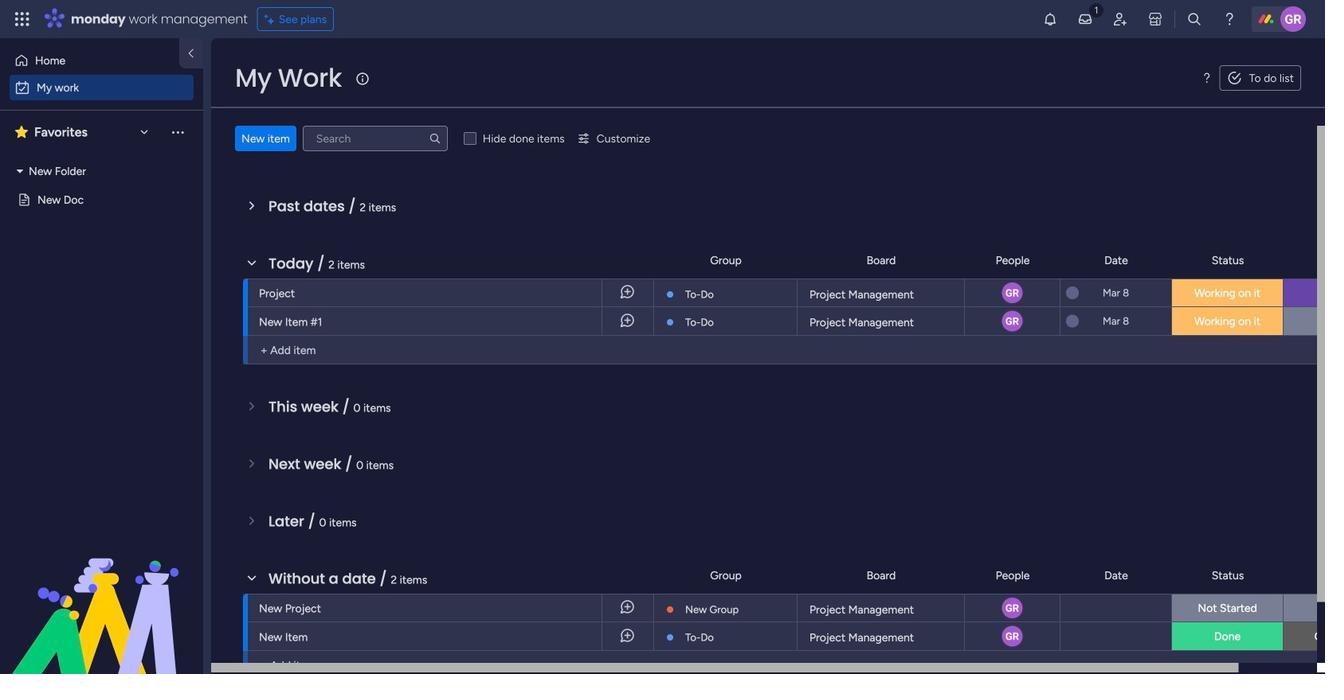 Task type: locate. For each thing, give the bounding box(es) containing it.
select product image
[[14, 11, 30, 27]]

1 vertical spatial option
[[10, 75, 194, 100]]

lottie animation element
[[0, 514, 203, 675]]

1 image
[[1089, 1, 1104, 19]]

greg robinson image
[[1000, 625, 1024, 649]]

monday marketplace image
[[1147, 11, 1163, 27]]

2 option from the top
[[10, 75, 194, 100]]

see plans image
[[264, 10, 279, 28]]

option
[[10, 48, 170, 73], [10, 75, 194, 100]]

search image
[[429, 132, 441, 145]]

0 vertical spatial option
[[10, 48, 170, 73]]

lottie animation image
[[0, 514, 203, 675]]

update feed image
[[1077, 11, 1093, 27]]

list box
[[0, 154, 203, 310]]

greg robinson image
[[1280, 6, 1306, 32]]

1 option from the top
[[10, 48, 170, 73]]

caret down image
[[17, 166, 23, 177]]

None search field
[[303, 126, 448, 151]]



Task type: describe. For each thing, give the bounding box(es) containing it.
menu image
[[1201, 72, 1213, 84]]

public board image
[[17, 192, 32, 208]]

notifications image
[[1042, 11, 1058, 27]]

favorites options image
[[170, 124, 186, 140]]

invite members image
[[1112, 11, 1128, 27]]

search everything image
[[1186, 11, 1202, 27]]

Filter dashboard by text search field
[[303, 126, 448, 151]]

help image
[[1222, 11, 1237, 27]]

v2 star 2 image
[[15, 123, 28, 142]]



Task type: vqa. For each thing, say whether or not it's contained in the screenshot.
first campaign
no



